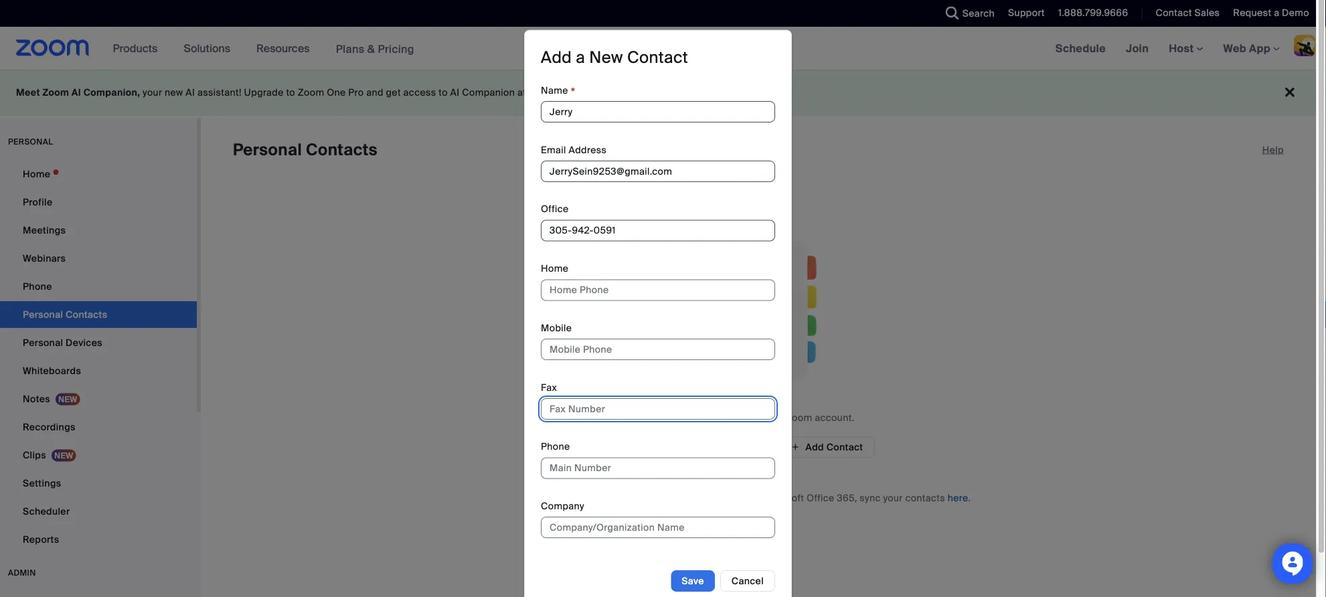 Task type: vqa. For each thing, say whether or not it's contained in the screenshot.
here
yes



Task type: describe. For each thing, give the bounding box(es) containing it.
save
[[682, 575, 704, 588]]

meet zoom ai companion, footer
[[0, 70, 1317, 116]]

2 horizontal spatial your
[[884, 492, 903, 504]]

.
[[969, 492, 971, 504]]

personal devices
[[23, 337, 102, 349]]

1 vertical spatial and
[[741, 492, 759, 504]]

1 horizontal spatial to
[[439, 86, 448, 99]]

webinars link
[[0, 245, 197, 272]]

1 microsoft from the left
[[645, 492, 689, 504]]

Fax text field
[[541, 398, 776, 420]]

schedule link
[[1046, 27, 1116, 70]]

First and Last Name text field
[[541, 101, 776, 123]]

personal for personal devices
[[23, 337, 63, 349]]

google
[[564, 492, 597, 504]]

add for add contact
[[806, 441, 824, 453]]

clips
[[23, 449, 46, 461]]

request
[[1234, 7, 1272, 19]]

profile link
[[0, 189, 197, 216]]

office inside add a new contact dialog
[[541, 203, 569, 215]]

account.
[[815, 412, 855, 424]]

request a demo
[[1234, 7, 1310, 19]]

1 horizontal spatial zoom
[[298, 86, 324, 99]]

join
[[1127, 41, 1149, 55]]

additional
[[543, 86, 588, 99]]

Home text field
[[541, 279, 776, 301]]

name
[[541, 84, 568, 97]]

settings link
[[0, 470, 197, 497]]

phone inside phone link
[[23, 280, 52, 293]]

cancel
[[732, 575, 764, 588]]

email
[[541, 144, 566, 156]]

*
[[571, 84, 576, 100]]

cost.
[[591, 86, 613, 99]]

added
[[721, 412, 750, 424]]

settings
[[23, 477, 61, 490]]

2 horizontal spatial to
[[752, 412, 762, 424]]

Office Phone text field
[[541, 220, 776, 241]]

mobile
[[541, 322, 572, 334]]

meetings link
[[0, 217, 197, 244]]

1 vertical spatial contacts
[[906, 492, 946, 504]]

webinars
[[23, 252, 66, 265]]

name *
[[541, 84, 576, 100]]

company
[[541, 500, 585, 513]]

for
[[546, 492, 561, 504]]

personal menu menu
[[0, 161, 197, 555]]

meet zoom ai companion, your new ai assistant! upgrade to zoom one pro and get access to ai companion at no additional cost.
[[16, 86, 616, 99]]

whiteboards link
[[0, 358, 197, 384]]

one
[[327, 86, 346, 99]]

calendar,
[[600, 492, 643, 504]]

2 microsoft from the left
[[761, 492, 805, 504]]

contact sales link up join
[[1146, 0, 1224, 27]]

home inside add a new contact dialog
[[541, 262, 569, 275]]

0 vertical spatial contacts
[[678, 412, 718, 424]]

reports
[[23, 533, 59, 546]]

1.888.799.9666 button up the schedule link
[[1059, 7, 1129, 19]]

here
[[948, 492, 969, 504]]

&
[[367, 42, 375, 56]]

and inside meet zoom ai companion, footer
[[366, 86, 384, 99]]

add contact
[[806, 441, 863, 453]]

recordings
[[23, 421, 76, 433]]

add a new contact
[[541, 47, 688, 68]]

Company text field
[[541, 517, 776, 539]]

home link
[[0, 161, 197, 188]]

a for request
[[1275, 7, 1280, 19]]

3 ai from the left
[[450, 86, 460, 99]]

a for add
[[576, 47, 585, 68]]

no contacts added to your zoom account.
[[663, 412, 855, 424]]

upgrade
[[244, 86, 284, 99]]

1.888.799.9666 button up the schedule
[[1049, 0, 1132, 27]]

2 ai from the left
[[186, 86, 195, 99]]

0 vertical spatial contact
[[1156, 7, 1193, 19]]

meetings
[[23, 224, 66, 236]]

whiteboards
[[23, 365, 81, 377]]

address
[[569, 144, 607, 156]]

0 horizontal spatial zoom
[[43, 86, 69, 99]]

add a new contact dialog
[[524, 30, 792, 597]]

contact inside dialog
[[627, 47, 688, 68]]

clips link
[[0, 442, 197, 469]]

contact inside button
[[827, 441, 863, 453]]

contact sales
[[1156, 7, 1220, 19]]



Task type: locate. For each thing, give the bounding box(es) containing it.
contact left sales
[[1156, 7, 1193, 19]]

0 horizontal spatial microsoft
[[645, 492, 689, 504]]

0 vertical spatial and
[[366, 86, 384, 99]]

plans
[[336, 42, 365, 56]]

help
[[1263, 144, 1285, 156]]

office down email
[[541, 203, 569, 215]]

support
[[1009, 7, 1045, 19]]

1.888.799.9666
[[1059, 7, 1129, 19]]

a left new
[[576, 47, 585, 68]]

add inside dialog
[[541, 47, 572, 68]]

exchange,
[[691, 492, 739, 504]]

0 vertical spatial add
[[541, 47, 572, 68]]

personal
[[8, 137, 53, 147]]

1 vertical spatial a
[[576, 47, 585, 68]]

your for to
[[764, 412, 784, 424]]

sales
[[1195, 7, 1220, 19]]

cancel button
[[720, 571, 776, 592]]

notes link
[[0, 386, 197, 413]]

and left get
[[366, 86, 384, 99]]

save button
[[671, 571, 715, 592]]

demo
[[1283, 7, 1310, 19]]

1 horizontal spatial contact
[[827, 441, 863, 453]]

ai left "companion"
[[450, 86, 460, 99]]

Phone text field
[[541, 458, 776, 479]]

ai
[[72, 86, 81, 99], [186, 86, 195, 99], [450, 86, 460, 99]]

add right add image
[[806, 441, 824, 453]]

1 vertical spatial phone
[[541, 441, 570, 453]]

contact sales link up meetings "navigation"
[[1156, 7, 1220, 19]]

a left the demo
[[1275, 7, 1280, 19]]

phone inside add a new contact dialog
[[541, 441, 570, 453]]

1 horizontal spatial a
[[1275, 7, 1280, 19]]

a inside dialog
[[576, 47, 585, 68]]

notes
[[23, 393, 50, 405]]

your for companion,
[[143, 86, 162, 99]]

0 vertical spatial a
[[1275, 7, 1280, 19]]

2 horizontal spatial contact
[[1156, 7, 1193, 19]]

a
[[1275, 7, 1280, 19], [576, 47, 585, 68]]

here link
[[948, 492, 969, 504]]

0 vertical spatial your
[[143, 86, 162, 99]]

home up mobile
[[541, 262, 569, 275]]

contacts
[[678, 412, 718, 424], [906, 492, 946, 504]]

0 horizontal spatial contact
[[627, 47, 688, 68]]

1.888.799.9666 button
[[1049, 0, 1132, 27], [1059, 7, 1129, 19]]

2 vertical spatial your
[[884, 492, 903, 504]]

1 horizontal spatial and
[[741, 492, 759, 504]]

1 vertical spatial add
[[806, 441, 824, 453]]

0 horizontal spatial phone
[[23, 280, 52, 293]]

email address
[[541, 144, 607, 156]]

at
[[518, 86, 527, 99]]

office
[[541, 203, 569, 215], [807, 492, 835, 504]]

zoom up add image
[[786, 412, 813, 424]]

personal up whiteboards
[[23, 337, 63, 349]]

1 horizontal spatial contacts
[[906, 492, 946, 504]]

request a demo link
[[1224, 0, 1327, 27], [1234, 7, 1310, 19]]

ai right new
[[186, 86, 195, 99]]

scheduler
[[23, 505, 70, 518]]

1 vertical spatial contact
[[627, 47, 688, 68]]

add
[[541, 47, 572, 68], [806, 441, 824, 453]]

0 vertical spatial phone
[[23, 280, 52, 293]]

your right the sync at bottom right
[[884, 492, 903, 504]]

Mobile text field
[[541, 339, 776, 360]]

phone link
[[0, 273, 197, 300]]

product information navigation
[[103, 27, 425, 71]]

0 horizontal spatial personal
[[23, 337, 63, 349]]

add for add a new contact
[[541, 47, 572, 68]]

contact sales link
[[1146, 0, 1224, 27], [1156, 7, 1220, 19]]

personal for personal contacts
[[233, 140, 302, 160]]

profile
[[23, 196, 53, 208]]

contacts left 'here'
[[906, 492, 946, 504]]

phone up for
[[541, 441, 570, 453]]

contact down "account."
[[827, 441, 863, 453]]

microsoft down add image
[[761, 492, 805, 504]]

0 vertical spatial personal
[[233, 140, 302, 160]]

personal inside menu
[[23, 337, 63, 349]]

office left 365,
[[807, 492, 835, 504]]

access
[[404, 86, 436, 99]]

0 horizontal spatial a
[[576, 47, 585, 68]]

companion,
[[83, 86, 140, 99]]

companion
[[462, 86, 515, 99]]

0 horizontal spatial and
[[366, 86, 384, 99]]

admin
[[8, 568, 36, 578]]

contacts
[[306, 140, 378, 160]]

add contact button
[[780, 437, 875, 458]]

banner containing schedule
[[0, 27, 1327, 71]]

1 horizontal spatial add
[[806, 441, 824, 453]]

pro
[[348, 86, 364, 99]]

for google calendar, microsoft exchange, and microsoft office 365, sync your contacts here .
[[546, 492, 971, 504]]

to right added
[[752, 412, 762, 424]]

0 horizontal spatial office
[[541, 203, 569, 215]]

your
[[143, 86, 162, 99], [764, 412, 784, 424], [884, 492, 903, 504]]

support link
[[999, 0, 1049, 27], [1009, 7, 1045, 19]]

home inside home link
[[23, 168, 50, 180]]

1 horizontal spatial ai
[[186, 86, 195, 99]]

new
[[165, 86, 183, 99]]

contact up meet zoom ai companion, footer
[[627, 47, 688, 68]]

get
[[386, 86, 401, 99]]

0 horizontal spatial home
[[23, 168, 50, 180]]

fax
[[541, 381, 557, 394]]

pricing
[[378, 42, 414, 56]]

new
[[590, 47, 623, 68]]

to right upgrade
[[286, 86, 295, 99]]

and right exchange,
[[741, 492, 759, 504]]

personal
[[233, 140, 302, 160], [23, 337, 63, 349]]

1 horizontal spatial home
[[541, 262, 569, 275]]

plans & pricing
[[336, 42, 414, 56]]

ai left companion, at the top of the page
[[72, 86, 81, 99]]

to right the access
[[439, 86, 448, 99]]

add up name
[[541, 47, 572, 68]]

your inside meet zoom ai companion, footer
[[143, 86, 162, 99]]

microsoft
[[645, 492, 689, 504], [761, 492, 805, 504]]

phone
[[23, 280, 52, 293], [541, 441, 570, 453]]

1 vertical spatial your
[[764, 412, 784, 424]]

meetings navigation
[[1046, 27, 1327, 71]]

1 vertical spatial office
[[807, 492, 835, 504]]

reports link
[[0, 526, 197, 553]]

personal down upgrade
[[233, 140, 302, 160]]

personal devices link
[[0, 330, 197, 356]]

recordings link
[[0, 414, 197, 441]]

0 horizontal spatial ai
[[72, 86, 81, 99]]

1 horizontal spatial personal
[[233, 140, 302, 160]]

1 horizontal spatial your
[[764, 412, 784, 424]]

plans & pricing link
[[336, 42, 414, 56], [336, 42, 414, 56]]

0 horizontal spatial to
[[286, 86, 295, 99]]

2 horizontal spatial zoom
[[786, 412, 813, 424]]

zoom left one
[[298, 86, 324, 99]]

banner
[[0, 27, 1327, 71]]

personal contacts
[[233, 140, 378, 160]]

join link
[[1116, 27, 1159, 70]]

zoom right meet
[[43, 86, 69, 99]]

no
[[663, 412, 676, 424]]

no
[[529, 86, 541, 99]]

phone down webinars
[[23, 280, 52, 293]]

365,
[[837, 492, 858, 504]]

0 horizontal spatial contacts
[[678, 412, 718, 424]]

0 vertical spatial office
[[541, 203, 569, 215]]

assistant!
[[198, 86, 242, 99]]

and
[[366, 86, 384, 99], [741, 492, 759, 504]]

1 horizontal spatial phone
[[541, 441, 570, 453]]

your left new
[[143, 86, 162, 99]]

1 horizontal spatial microsoft
[[761, 492, 805, 504]]

help link
[[1263, 139, 1285, 161]]

1 vertical spatial home
[[541, 262, 569, 275]]

zoom logo image
[[16, 40, 89, 56]]

add inside button
[[806, 441, 824, 453]]

contact
[[1156, 7, 1193, 19], [627, 47, 688, 68], [827, 441, 863, 453]]

to
[[286, 86, 295, 99], [439, 86, 448, 99], [752, 412, 762, 424]]

0 vertical spatial home
[[23, 168, 50, 180]]

0 horizontal spatial add
[[541, 47, 572, 68]]

home up profile
[[23, 168, 50, 180]]

Email Address text field
[[541, 161, 776, 182]]

devices
[[66, 337, 102, 349]]

0 horizontal spatial your
[[143, 86, 162, 99]]

schedule
[[1056, 41, 1106, 55]]

meet
[[16, 86, 40, 99]]

add image
[[791, 441, 801, 453]]

2 horizontal spatial ai
[[450, 86, 460, 99]]

home
[[23, 168, 50, 180], [541, 262, 569, 275]]

contacts right no
[[678, 412, 718, 424]]

scheduler link
[[0, 498, 197, 525]]

2 vertical spatial contact
[[827, 441, 863, 453]]

1 horizontal spatial office
[[807, 492, 835, 504]]

your right added
[[764, 412, 784, 424]]

microsoft down phone text box
[[645, 492, 689, 504]]

1 vertical spatial personal
[[23, 337, 63, 349]]

1 ai from the left
[[72, 86, 81, 99]]

sync
[[860, 492, 881, 504]]



